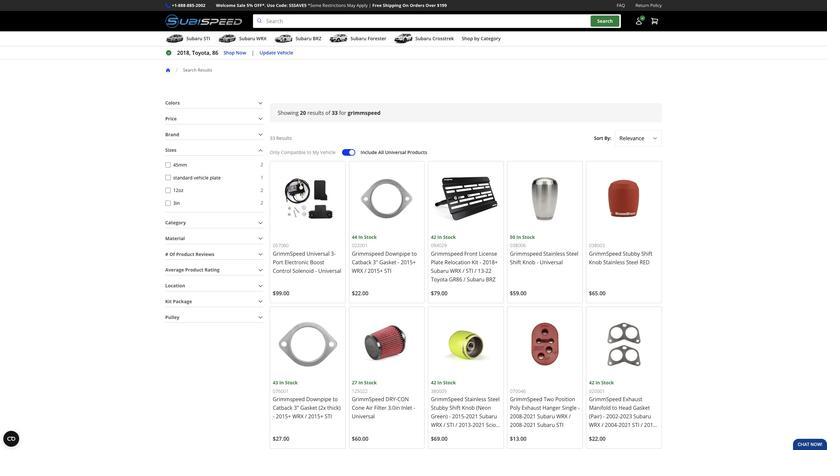 Task type: locate. For each thing, give the bounding box(es) containing it.
shop for shop now
[[224, 49, 235, 56]]

3" inside 43 in stock 076001 grimmspeed downpipe to catback 3" gasket (2x thick) - 2015+ wrx / 2015+ sti
[[294, 405, 299, 412]]

42 up 380005
[[431, 380, 437, 386]]

grimmspeed down 076001
[[273, 396, 305, 404]]

| left free
[[369, 2, 372, 8]]

0 vertical spatial catback
[[352, 259, 372, 266]]

toyota up the $79.00
[[431, 276, 448, 284]]

038003
[[590, 243, 605, 249]]

2 horizontal spatial steel
[[627, 259, 639, 266]]

1 horizontal spatial $22.00
[[590, 436, 606, 443]]

knob inside 038003 grimmspeed stubby shift knob stainless steel red
[[590, 259, 602, 266]]

brz inside 42 in stock 380005 grimmspeed stainless steel stubby shift knob (neon green) - 2015-2021 subaru wrx / sti / 2013-2021 scion fr-s / subaru brz / toyota 86
[[466, 431, 475, 438]]

2021
[[466, 414, 478, 421], [524, 414, 536, 421], [473, 422, 485, 429], [524, 422, 536, 429], [619, 422, 631, 429]]

stock inside 42 in stock 020001 grimmspeed exhaust manifold to head gasket (pair) - 2002-2023 subaru wrx / 2004-2021 sti / 2013- 2020 brz
[[602, 380, 614, 386]]

094029
[[431, 243, 447, 249]]

sti inside 42 in stock 380005 grimmspeed stainless steel stubby shift knob (neon green) - 2015-2021 subaru wrx / sti / 2013-2021 scion fr-s / subaru brz / toyota 86
[[447, 422, 454, 429]]

subaru forester button
[[330, 33, 387, 46]]

3 2 from the top
[[261, 200, 263, 206]]

search results link
[[183, 67, 218, 73]]

search results
[[183, 67, 212, 73]]

grimmspeed stubby shift knob stainless steel red image
[[590, 164, 659, 234]]

shift up the 2015-
[[450, 405, 461, 412]]

42 up 094029
[[431, 234, 437, 241]]

1 horizontal spatial 86
[[431, 439, 437, 447]]

1 horizontal spatial knob
[[523, 259, 536, 266]]

1 vertical spatial downpipe
[[306, 396, 332, 404]]

of right #
[[170, 251, 175, 258]]

0 horizontal spatial results
[[198, 67, 212, 73]]

0 horizontal spatial stubby
[[431, 405, 448, 412]]

wrx inside 42 in stock 094029 grimmspeed front license plate relocation kit - 2018+ subaru wrx / sti / 13-22 toyota gr86 / subaru brz
[[450, 268, 462, 275]]

1 horizontal spatial 2013-
[[645, 422, 658, 429]]

exhaust inside 070046 grimmspeed two position poly exhaust hanger single  - 2008-2021 subaru wrx / 2008-2021 subaru sti
[[522, 405, 542, 412]]

grimmspeed inside 43 in stock 076001 grimmspeed downpipe to catback 3" gasket (2x thick) - 2015+ wrx / 2015+ sti
[[273, 396, 305, 404]]

wrx inside 44 in stock 022001 grimmspeed downpipe to catback 3" gasket - 2015+ wrx / 2015+ sti
[[352, 268, 363, 275]]

in for grimmspeed front license plate relocation kit - 2018+ subaru wrx / sti / 13-22 toyota gr86 / subaru brz
[[438, 234, 442, 241]]

1 vertical spatial 33
[[270, 135, 275, 141]]

1 vertical spatial of
[[170, 251, 175, 258]]

wrx inside 070046 grimmspeed two position poly exhaust hanger single  - 2008-2021 subaru wrx / 2008-2021 subaru sti
[[557, 414, 568, 421]]

grimmspeed
[[273, 250, 305, 258], [590, 250, 622, 258], [352, 396, 385, 404], [431, 396, 464, 404], [510, 396, 543, 404], [590, 396, 622, 404]]

*some restrictions may apply | free shipping on orders over $199
[[308, 2, 447, 8]]

brz inside dropdown button
[[313, 35, 322, 42]]

stock up 020001
[[602, 380, 614, 386]]

grimmspeed downpipe to catback 3" gasket (2x thick) - 2015+ wrx / 2015+ sti image
[[273, 310, 343, 380]]

0 vertical spatial shift
[[642, 250, 653, 258]]

2 for 45mm
[[261, 162, 263, 168]]

catback inside 44 in stock 022001 grimmspeed downpipe to catback 3" gasket - 2015+ wrx / 2015+ sti
[[352, 259, 372, 266]]

products
[[408, 149, 428, 156]]

2 2013- from the left
[[645, 422, 658, 429]]

a subaru crosstrek thumbnail image image
[[395, 34, 413, 44]]

grimmspeed inside 42 in stock 020001 grimmspeed exhaust manifold to head gasket (pair) - 2002-2023 subaru wrx / 2004-2021 sti / 2013- 2020 brz
[[590, 396, 622, 404]]

1 vertical spatial toyota
[[480, 431, 497, 438]]

update vehicle
[[260, 49, 293, 56]]

grimmspeed for grimmspeed stainless steel shift knob  - universal
[[510, 250, 542, 258]]

2008- down poly
[[510, 414, 524, 421]]

0 horizontal spatial 3"
[[294, 405, 299, 412]]

1 horizontal spatial search
[[598, 18, 613, 24]]

0 vertical spatial 2
[[261, 162, 263, 168]]

exhaust for gasket
[[623, 396, 643, 404]]

42 up 020001
[[590, 380, 595, 386]]

1 horizontal spatial results
[[277, 135, 292, 141]]

grimmspeed down 070046
[[510, 396, 543, 404]]

gasket
[[380, 259, 397, 266], [301, 405, 317, 412], [634, 405, 650, 412]]

0 vertical spatial search
[[598, 18, 613, 24]]

0 vertical spatial stubby
[[623, 250, 640, 258]]

1 vertical spatial catback
[[273, 405, 293, 412]]

grimmspeed
[[352, 250, 384, 258], [431, 250, 463, 258], [510, 250, 542, 258], [273, 396, 305, 404]]

0 vertical spatial toyota
[[431, 276, 448, 284]]

kit left package
[[165, 299, 172, 305]]

33
[[332, 109, 338, 117], [270, 135, 275, 141]]

- inside 42 in stock 094029 grimmspeed front license plate relocation kit - 2018+ subaru wrx / sti / 13-22 toyota gr86 / subaru brz
[[480, 259, 482, 266]]

grimmspeed inside the 27 in stock 125022 grimmspeed dry-con cone air filter 3.0in inlet - universal
[[352, 396, 385, 404]]

2 horizontal spatial stainless
[[604, 259, 625, 266]]

in inside 42 in stock 094029 grimmspeed front license plate relocation kit - 2018+ subaru wrx / sti / 13-22 toyota gr86 / subaru brz
[[438, 234, 442, 241]]

stock inside 42 in stock 094029 grimmspeed front license plate relocation kit - 2018+ subaru wrx / sti / 13-22 toyota gr86 / subaru brz
[[444, 234, 456, 241]]

grimmspeed inside 42 in stock 380005 grimmspeed stainless steel stubby shift knob (neon green) - 2015-2021 subaru wrx / sti / 2013-2021 scion fr-s / subaru brz / toyota 86
[[431, 396, 464, 404]]

0 horizontal spatial toyota
[[431, 276, 448, 284]]

2 vertical spatial steel
[[488, 396, 500, 404]]

vehicle
[[277, 49, 293, 56], [320, 149, 336, 156]]

86 right 'toyota,'
[[212, 49, 218, 57]]

1 horizontal spatial downpipe
[[386, 250, 411, 258]]

stock up 038006
[[523, 234, 535, 241]]

0 horizontal spatial stainless
[[465, 396, 487, 404]]

search input field
[[253, 14, 621, 28]]

1 vertical spatial shop
[[224, 49, 235, 56]]

shop left now
[[224, 49, 235, 56]]

brz down 22
[[486, 276, 496, 284]]

42 inside 42 in stock 020001 grimmspeed exhaust manifold to head gasket (pair) - 2002-2023 subaru wrx / 2004-2021 sti / 2013- 2020 brz
[[590, 380, 595, 386]]

shop left by
[[462, 35, 473, 42]]

wrx
[[257, 35, 267, 42], [352, 268, 363, 275], [450, 268, 462, 275], [293, 414, 304, 421], [557, 414, 568, 421], [431, 422, 442, 429], [590, 422, 601, 429]]

Select... button
[[616, 131, 662, 147]]

over
[[426, 2, 436, 8]]

product up average product rating
[[176, 251, 194, 258]]

1 2013- from the left
[[459, 422, 473, 429]]

steel inside 038003 grimmspeed stubby shift knob stainless steel red
[[627, 259, 639, 266]]

1 horizontal spatial 33
[[332, 109, 338, 117]]

of
[[326, 109, 331, 117], [170, 251, 175, 258]]

grimmspeed stainless steel shift knob  - universal image
[[510, 164, 580, 234]]

3in
[[173, 200, 180, 207]]

grimmspeed inside 42 in stock 094029 grimmspeed front license plate relocation kit - 2018+ subaru wrx / sti / 13-22 toyota gr86 / subaru brz
[[431, 250, 463, 258]]

2 horizontal spatial gasket
[[634, 405, 650, 412]]

search for search results
[[183, 67, 197, 73]]

kit
[[472, 259, 479, 266], [165, 299, 172, 305]]

86
[[212, 49, 218, 57], [431, 439, 437, 447]]

1 vertical spatial stubby
[[431, 405, 448, 412]]

to inside 42 in stock 020001 grimmspeed exhaust manifold to head gasket (pair) - 2002-2023 subaru wrx / 2004-2021 sti / 2013- 2020 brz
[[613, 405, 618, 412]]

a subaru forester thumbnail image image
[[330, 34, 348, 44]]

shift inside 50 in stock 038006 grimmspeed stainless steel shift knob  - universal
[[510, 259, 522, 266]]

grimmspeed down 380005
[[431, 396, 464, 404]]

include all universal products
[[361, 149, 428, 156]]

stubby up the red
[[623, 250, 640, 258]]

steel inside 50 in stock 038006 grimmspeed stainless steel shift knob  - universal
[[567, 250, 579, 258]]

catback inside 43 in stock 076001 grimmspeed downpipe to catback 3" gasket (2x thick) - 2015+ wrx / 2015+ sti
[[273, 405, 293, 412]]

1 vertical spatial 3"
[[294, 405, 299, 412]]

brand button
[[165, 130, 263, 140]]

shift
[[642, 250, 653, 258], [510, 259, 522, 266], [450, 405, 461, 412]]

shop inside shop now 'link'
[[224, 49, 235, 56]]

grimmspeed inside 038003 grimmspeed stubby shift knob stainless steel red
[[590, 250, 622, 258]]

brz inside 42 in stock 094029 grimmspeed front license plate relocation kit - 2018+ subaru wrx / sti / 13-22 toyota gr86 / subaru brz
[[486, 276, 496, 284]]

shop inside shop by category dropdown button
[[462, 35, 473, 42]]

sizes button
[[165, 146, 263, 156]]

in right 50
[[517, 234, 521, 241]]

1 vertical spatial vehicle
[[320, 149, 336, 156]]

stainless
[[544, 250, 565, 258], [604, 259, 625, 266], [465, 396, 487, 404]]

1 vertical spatial search
[[183, 67, 197, 73]]

0 vertical spatial $22.00
[[352, 290, 369, 297]]

0 horizontal spatial vehicle
[[277, 49, 293, 56]]

1 2 from the top
[[261, 162, 263, 168]]

2 vertical spatial shift
[[450, 405, 461, 412]]

gasket for 2015+
[[380, 259, 397, 266]]

22
[[486, 268, 492, 275]]

gasket inside 43 in stock 076001 grimmspeed downpipe to catback 3" gasket (2x thick) - 2015+ wrx / 2015+ sti
[[301, 405, 317, 412]]

vehicle right my
[[320, 149, 336, 156]]

fr-
[[431, 431, 439, 438]]

universal inside the 27 in stock 125022 grimmspeed dry-con cone air filter 3.0in inlet - universal
[[352, 414, 375, 421]]

for
[[339, 109, 347, 117]]

0 horizontal spatial shop
[[224, 49, 235, 56]]

grimmspeed down the "038003"
[[590, 250, 622, 258]]

5%
[[247, 2, 253, 8]]

0 vertical spatial 86
[[212, 49, 218, 57]]

stock up 380005
[[444, 380, 456, 386]]

faq link
[[617, 2, 626, 9]]

sti inside 070046 grimmspeed two position poly exhaust hanger single  - 2008-2021 subaru wrx / 2008-2021 subaru sti
[[557, 422, 564, 429]]

1 vertical spatial shift
[[510, 259, 522, 266]]

$22.00 for grimmspeed exhaust manifold to head gasket (pair) - 2002-2023 subaru wrx / 2004-2021 sti / 2013- 2020 brz
[[590, 436, 606, 443]]

1 vertical spatial $22.00
[[590, 436, 606, 443]]

0 vertical spatial results
[[198, 67, 212, 73]]

steel inside 42 in stock 380005 grimmspeed stainless steel stubby shift knob (neon green) - 2015-2021 subaru wrx / sti / 2013-2021 scion fr-s / subaru brz / toyota 86
[[488, 396, 500, 404]]

stock inside 43 in stock 076001 grimmspeed downpipe to catback 3" gasket (2x thick) - 2015+ wrx / 2015+ sti
[[285, 380, 298, 386]]

0 horizontal spatial catback
[[273, 405, 293, 412]]

in for grimmspeed downpipe to catback 3" gasket (2x thick) - 2015+ wrx / 2015+ sti
[[280, 380, 284, 386]]

free
[[373, 2, 382, 8]]

stock up 022001
[[364, 234, 377, 241]]

2 horizontal spatial knob
[[590, 259, 602, 266]]

category
[[481, 35, 501, 42]]

grimmspeed down 094029
[[431, 250, 463, 258]]

downpipe for (2x
[[306, 396, 332, 404]]

subaru wrx button
[[218, 33, 267, 46]]

stock inside the 27 in stock 125022 grimmspeed dry-con cone air filter 3.0in inlet - universal
[[364, 380, 377, 386]]

knob down 038006
[[523, 259, 536, 266]]

42 inside 42 in stock 094029 grimmspeed front license plate relocation kit - 2018+ subaru wrx / sti / 13-22 toyota gr86 / subaru brz
[[431, 234, 437, 241]]

stock up 125022
[[364, 380, 377, 386]]

grimmspeed up manifold
[[590, 396, 622, 404]]

orders
[[410, 2, 425, 8]]

0 horizontal spatial downpipe
[[306, 396, 332, 404]]

brz down the 2015-
[[466, 431, 475, 438]]

wrx inside 43 in stock 076001 grimmspeed downpipe to catback 3" gasket (2x thick) - 2015+ wrx / 2015+ sti
[[293, 414, 304, 421]]

grimmspeed down 022001
[[352, 250, 384, 258]]

86 inside 42 in stock 380005 grimmspeed stainless steel stubby shift knob (neon green) - 2015-2021 subaru wrx / sti / 2013-2021 scion fr-s / subaru brz / toyota 86
[[431, 439, 437, 447]]

category button
[[165, 218, 263, 228]]

in for grimmspeed downpipe to catback 3" gasket - 2015+ wrx / 2015+ sti
[[359, 234, 363, 241]]

knob down the "038003"
[[590, 259, 602, 266]]

of right "results"
[[326, 109, 331, 117]]

| right now
[[252, 49, 255, 57]]

only compatible to my vehicle
[[270, 149, 336, 156]]

catback down 076001
[[273, 405, 293, 412]]

return
[[636, 2, 650, 8]]

catback for 2015+
[[273, 405, 293, 412]]

grimmspeed up air
[[352, 396, 385, 404]]

results down 'toyota,'
[[198, 67, 212, 73]]

in inside 44 in stock 022001 grimmspeed downpipe to catback 3" gasket - 2015+ wrx / 2015+ sti
[[359, 234, 363, 241]]

product down # of product reviews at bottom
[[185, 267, 204, 273]]

1 vertical spatial steel
[[627, 259, 639, 266]]

stock up 076001
[[285, 380, 298, 386]]

0 vertical spatial exhaust
[[623, 396, 643, 404]]

gasket inside 42 in stock 020001 grimmspeed exhaust manifold to head gasket (pair) - 2002-2023 subaru wrx / 2004-2021 sti / 2013- 2020 brz
[[634, 405, 650, 412]]

kit package button
[[165, 297, 263, 307]]

standard vehicle plate button
[[165, 175, 171, 181]]

subispeed logo image
[[165, 14, 242, 28]]

0 vertical spatial downpipe
[[386, 250, 411, 258]]

exhaust inside 42 in stock 020001 grimmspeed exhaust manifold to head gasket (pair) - 2002-2023 subaru wrx / 2004-2021 sti / 2013- 2020 brz
[[623, 396, 643, 404]]

knob up the 2015-
[[462, 405, 475, 412]]

stainless for grimmspeed
[[465, 396, 487, 404]]

stubby up green)
[[431, 405, 448, 412]]

44 in stock 022001 grimmspeed downpipe to catback 3" gasket - 2015+ wrx / 2015+ sti
[[352, 234, 417, 275]]

product
[[176, 251, 194, 258], [185, 267, 204, 273]]

1 vertical spatial 2008-
[[510, 422, 524, 429]]

$22.00
[[352, 290, 369, 297], [590, 436, 606, 443]]

in inside 43 in stock 076001 grimmspeed downpipe to catback 3" gasket (2x thick) - 2015+ wrx / 2015+ sti
[[280, 380, 284, 386]]

1 horizontal spatial stainless
[[544, 250, 565, 258]]

1 horizontal spatial exhaust
[[623, 396, 643, 404]]

0 horizontal spatial knob
[[462, 405, 475, 412]]

stock for grimmspeed front license plate relocation kit - 2018+ subaru wrx / sti / 13-22 toyota gr86 / subaru brz
[[444, 234, 456, 241]]

0 vertical spatial kit
[[472, 259, 479, 266]]

grimmspeed dry-con cone air filter 3.0in inlet - universal image
[[352, 310, 422, 380]]

catback down 022001
[[352, 259, 372, 266]]

1 vertical spatial 86
[[431, 439, 437, 447]]

- inside 42 in stock 020001 grimmspeed exhaust manifold to head gasket (pair) - 2002-2023 subaru wrx / 2004-2021 sti / 2013- 2020 brz
[[604, 414, 605, 421]]

0 horizontal spatial exhaust
[[522, 405, 542, 412]]

0 horizontal spatial shift
[[450, 405, 461, 412]]

- inside 070046 grimmspeed two position poly exhaust hanger single  - 2008-2021 subaru wrx / 2008-2021 subaru sti
[[578, 405, 580, 412]]

downpipe for -
[[386, 250, 411, 258]]

0 vertical spatial steel
[[567, 250, 579, 258]]

results up compatible
[[277, 135, 292, 141]]

in up 380005
[[438, 380, 442, 386]]

dry-
[[386, 396, 398, 404]]

1 horizontal spatial 3"
[[373, 259, 378, 266]]

in inside 42 in stock 380005 grimmspeed stainless steel stubby shift knob (neon green) - 2015-2021 subaru wrx / sti / 2013-2021 scion fr-s / subaru brz / toyota 86
[[438, 380, 442, 386]]

0 vertical spatial 3"
[[373, 259, 378, 266]]

grimmspeed exhaust manifold to head gasket (pair) - 2002-2023 subaru wrx / 2004-2021 sti / 2013-2020 brz image
[[590, 310, 659, 380]]

in for grimmspeed dry-con cone air filter 3.0in inlet - universal
[[359, 380, 363, 386]]

1 vertical spatial stainless
[[604, 259, 625, 266]]

0 horizontal spatial of
[[170, 251, 175, 258]]

gasket inside 44 in stock 022001 grimmspeed downpipe to catback 3" gasket - 2015+ wrx / 2015+ sti
[[380, 259, 397, 266]]

3" inside 44 in stock 022001 grimmspeed downpipe to catback 3" gasket - 2015+ wrx / 2015+ sti
[[373, 259, 378, 266]]

0 horizontal spatial kit
[[165, 299, 172, 305]]

1 horizontal spatial of
[[326, 109, 331, 117]]

2008-
[[510, 414, 524, 421], [510, 422, 524, 429]]

in right '44'
[[359, 234, 363, 241]]

steel
[[567, 250, 579, 258], [627, 259, 639, 266], [488, 396, 500, 404]]

colors button
[[165, 98, 263, 108]]

stock for grimmspeed stainless steel stubby shift knob (neon green) - 2015-2021 subaru wrx / sti / 2013-2021 scion fr-s / subaru brz / toyota 86
[[444, 380, 456, 386]]

0 vertical spatial product
[[176, 251, 194, 258]]

catback
[[352, 259, 372, 266], [273, 405, 293, 412]]

$60.00
[[352, 436, 369, 443]]

in right 27
[[359, 380, 363, 386]]

universal
[[385, 149, 406, 156], [307, 250, 330, 258], [540, 259, 563, 266], [319, 268, 342, 275], [352, 414, 375, 421]]

1 horizontal spatial steel
[[567, 250, 579, 258]]

stainless inside 50 in stock 038006 grimmspeed stainless steel shift knob  - universal
[[544, 250, 565, 258]]

0 vertical spatial 2008-
[[510, 414, 524, 421]]

1 vertical spatial results
[[277, 135, 292, 141]]

33 up only
[[270, 135, 275, 141]]

$13.00
[[510, 436, 527, 443]]

0 vertical spatial vehicle
[[277, 49, 293, 56]]

2 vertical spatial stainless
[[465, 396, 487, 404]]

standard vehicle plate
[[173, 175, 221, 181]]

2 vertical spatial 2
[[261, 200, 263, 206]]

grimmspeed inside 057060 grimmspeed universal 3- port electronic boost control solenoid - universal
[[273, 250, 305, 258]]

1 horizontal spatial shift
[[510, 259, 522, 266]]

search inside button
[[598, 18, 613, 24]]

vehicle down a subaru brz thumbnail image
[[277, 49, 293, 56]]

toyota down scion
[[480, 431, 497, 438]]

subaru crosstrek
[[416, 35, 454, 42]]

0 horizontal spatial steel
[[488, 396, 500, 404]]

+1-888-885-2002
[[172, 2, 206, 8]]

43
[[273, 380, 278, 386]]

3" for 2015+
[[373, 259, 378, 266]]

exhaust up the head
[[623, 396, 643, 404]]

search
[[598, 18, 613, 24], [183, 67, 197, 73]]

of inside dropdown button
[[170, 251, 175, 258]]

to inside 44 in stock 022001 grimmspeed downpipe to catback 3" gasket - 2015+ wrx / 2015+ sti
[[412, 250, 417, 258]]

in up 094029
[[438, 234, 442, 241]]

2 horizontal spatial shift
[[642, 250, 653, 258]]

sti inside dropdown button
[[204, 35, 210, 42]]

1 horizontal spatial stubby
[[623, 250, 640, 258]]

thick)
[[328, 405, 341, 412]]

1 vertical spatial product
[[185, 267, 204, 273]]

downpipe inside 44 in stock 022001 grimmspeed downpipe to catback 3" gasket - 2015+ wrx / 2015+ sti
[[386, 250, 411, 258]]

brz
[[313, 35, 322, 42], [486, 276, 496, 284], [466, 431, 475, 438], [603, 431, 613, 438]]

stubby inside 038003 grimmspeed stubby shift knob stainless steel red
[[623, 250, 640, 258]]

gr86
[[449, 276, 463, 284]]

1 vertical spatial exhaust
[[522, 405, 542, 412]]

0 vertical spatial 33
[[332, 109, 338, 117]]

in right 43
[[280, 380, 284, 386]]

0 horizontal spatial search
[[183, 67, 197, 73]]

stainless inside 42 in stock 380005 grimmspeed stainless steel stubby shift knob (neon green) - 2015-2021 subaru wrx / sti / 2013-2021 scion fr-s / subaru brz / toyota 86
[[465, 396, 487, 404]]

brz down 2004-
[[603, 431, 613, 438]]

1 vertical spatial 2
[[261, 187, 263, 194]]

2013-
[[459, 422, 473, 429], [645, 422, 658, 429]]

shop for shop by category
[[462, 35, 473, 42]]

exhaust for 2008-
[[522, 405, 542, 412]]

plate
[[431, 259, 444, 266]]

0 vertical spatial of
[[326, 109, 331, 117]]

2008- up the "$13.00"
[[510, 422, 524, 429]]

2 2 from the top
[[261, 187, 263, 194]]

3"
[[373, 259, 378, 266], [294, 405, 299, 412]]

all
[[379, 149, 384, 156]]

stock inside 44 in stock 022001 grimmspeed downpipe to catback 3" gasket - 2015+ wrx / 2015+ sti
[[364, 234, 377, 241]]

sti inside 44 in stock 022001 grimmspeed downpipe to catback 3" gasket - 2015+ wrx / 2015+ sti
[[385, 268, 392, 275]]

1 horizontal spatial vehicle
[[320, 149, 336, 156]]

include
[[361, 149, 377, 156]]

reviews
[[196, 251, 215, 258]]

0 vertical spatial |
[[369, 2, 372, 8]]

1 horizontal spatial kit
[[472, 259, 479, 266]]

42
[[431, 234, 437, 241], [431, 380, 437, 386], [590, 380, 595, 386]]

search button
[[591, 16, 620, 27]]

grimmspeed down 038006
[[510, 250, 542, 258]]

0 horizontal spatial |
[[252, 49, 255, 57]]

45mm button
[[165, 162, 171, 168]]

stock up 094029
[[444, 234, 456, 241]]

1 horizontal spatial catback
[[352, 259, 372, 266]]

stock inside 50 in stock 038006 grimmspeed stainless steel shift knob  - universal
[[523, 234, 535, 241]]

air
[[366, 405, 373, 412]]

$199
[[437, 2, 447, 8]]

brz inside 42 in stock 020001 grimmspeed exhaust manifold to head gasket (pair) - 2002-2023 subaru wrx / 2004-2021 sti / 2013- 2020 brz
[[603, 431, 613, 438]]

0 horizontal spatial 33
[[270, 135, 275, 141]]

toyota inside 42 in stock 094029 grimmspeed front license plate relocation kit - 2018+ subaru wrx / sti / 13-22 toyota gr86 / subaru brz
[[431, 276, 448, 284]]

stock inside 42 in stock 380005 grimmspeed stainless steel stubby shift knob (neon green) - 2015-2021 subaru wrx / sti / 2013-2021 scion fr-s / subaru brz / toyota 86
[[444, 380, 456, 386]]

restrictions
[[323, 2, 346, 8]]

front
[[465, 250, 478, 258]]

grimmspeed up electronic
[[273, 250, 305, 258]]

downpipe inside 43 in stock 076001 grimmspeed downpipe to catback 3" gasket (2x thick) - 2015+ wrx / 2015+ sti
[[306, 396, 332, 404]]

2021 inside 42 in stock 020001 grimmspeed exhaust manifold to head gasket (pair) - 2002-2023 subaru wrx / 2004-2021 sti / 2013- 2020 brz
[[619, 422, 631, 429]]

1 horizontal spatial shop
[[462, 35, 473, 42]]

0 horizontal spatial 2013-
[[459, 422, 473, 429]]

86 down "fr-" in the bottom right of the page
[[431, 439, 437, 447]]

0 vertical spatial shop
[[462, 35, 473, 42]]

0 vertical spatial stainless
[[544, 250, 565, 258]]

grimmspeed inside 50 in stock 038006 grimmspeed stainless steel shift knob  - universal
[[510, 250, 542, 258]]

shop now link
[[224, 49, 246, 57]]

grimmspeed for grimmspeed downpipe to catback 3" gasket (2x thick) - 2015+ wrx / 2015+ sti
[[273, 396, 305, 404]]

1 vertical spatial kit
[[165, 299, 172, 305]]

sort
[[595, 135, 604, 141]]

open widget image
[[3, 432, 19, 447]]

42 inside 42 in stock 380005 grimmspeed stainless steel stubby shift knob (neon green) - 2015-2021 subaru wrx / sti / 2013-2021 scion fr-s / subaru brz / toyota 86
[[431, 380, 437, 386]]

0 horizontal spatial $22.00
[[352, 290, 369, 297]]

exhaust right poly
[[522, 405, 542, 412]]

shop now
[[224, 49, 246, 56]]

shift down 038006
[[510, 259, 522, 266]]

in inside the 27 in stock 125022 grimmspeed dry-con cone air filter 3.0in inlet - universal
[[359, 380, 363, 386]]

3-
[[331, 250, 336, 258]]

kit down front
[[472, 259, 479, 266]]

2020
[[590, 431, 602, 438]]

grimmspeed inside 44 in stock 022001 grimmspeed downpipe to catback 3" gasket - 2015+ wrx / 2015+ sti
[[352, 250, 384, 258]]

in up 020001
[[596, 380, 601, 386]]

category
[[165, 220, 186, 226]]

shift up the red
[[642, 250, 653, 258]]

in inside 42 in stock 020001 grimmspeed exhaust manifold to head gasket (pair) - 2002-2023 subaru wrx / 2004-2021 sti / 2013- 2020 brz
[[596, 380, 601, 386]]

stainless for knob
[[604, 259, 625, 266]]

33 left for
[[332, 109, 338, 117]]

/ inside 44 in stock 022001 grimmspeed downpipe to catback 3" gasket - 2015+ wrx / 2015+ sti
[[365, 268, 367, 275]]

1 horizontal spatial toyota
[[480, 431, 497, 438]]

#
[[165, 251, 168, 258]]

kit inside dropdown button
[[165, 299, 172, 305]]

shop by category button
[[462, 33, 501, 46]]

2013- inside 42 in stock 020001 grimmspeed exhaust manifold to head gasket (pair) - 2002-2023 subaru wrx / 2004-2021 sti / 2013- 2020 brz
[[645, 422, 658, 429]]

by:
[[605, 135, 612, 141]]

catback for /
[[352, 259, 372, 266]]

stainless inside 038003 grimmspeed stubby shift knob stainless steel red
[[604, 259, 625, 266]]

brz left a subaru forester thumbnail image
[[313, 35, 322, 42]]

125022
[[352, 388, 368, 395]]

0 horizontal spatial gasket
[[301, 405, 317, 412]]

by
[[475, 35, 480, 42]]

- inside the 27 in stock 125022 grimmspeed dry-con cone air filter 3.0in inlet - universal
[[414, 405, 416, 412]]

1 horizontal spatial gasket
[[380, 259, 397, 266]]



Task type: describe. For each thing, give the bounding box(es) containing it.
- inside 50 in stock 038006 grimmspeed stainless steel shift knob  - universal
[[537, 259, 539, 266]]

$99.00
[[273, 290, 290, 297]]

product inside dropdown button
[[185, 267, 204, 273]]

crosstrek
[[433, 35, 454, 42]]

welcome
[[216, 2, 236, 8]]

steel for grimmspeed stainless steel shift knob  - universal
[[567, 250, 579, 258]]

wrx inside 42 in stock 020001 grimmspeed exhaust manifold to head gasket (pair) - 2002-2023 subaru wrx / 2004-2021 sti / 2013- 2020 brz
[[590, 422, 601, 429]]

42 in stock 094029 grimmspeed front license plate relocation kit - 2018+ subaru wrx / sti / 13-22 toyota gr86 / subaru brz
[[431, 234, 498, 284]]

apply
[[357, 2, 368, 8]]

a subaru wrx thumbnail image image
[[218, 34, 237, 44]]

stock for grimmspeed exhaust manifold to head gasket (pair) - 2002-2023 subaru wrx / 2004-2021 sti / 2013- 2020 brz
[[602, 380, 614, 386]]

gasket for subaru
[[634, 405, 650, 412]]

$27.00
[[273, 436, 290, 443]]

material button
[[165, 234, 263, 244]]

gasket for wrx
[[301, 405, 317, 412]]

# of product reviews
[[165, 251, 215, 258]]

grimmspeed two position poly exhaust hanger single  - 2008-2021 subaru wrx / 2008-2021 subaru sti image
[[510, 310, 580, 380]]

wrx inside dropdown button
[[257, 35, 267, 42]]

home image
[[165, 67, 171, 73]]

subaru inside 42 in stock 020001 grimmspeed exhaust manifold to head gasket (pair) - 2002-2023 subaru wrx / 2004-2021 sti / 2013- 2020 brz
[[634, 414, 652, 421]]

070046
[[510, 388, 526, 395]]

2023
[[620, 414, 633, 421]]

material
[[165, 236, 185, 242]]

- inside 42 in stock 380005 grimmspeed stainless steel stubby shift knob (neon green) - 2015-2021 subaru wrx / sti / 2013-2021 scion fr-s / subaru brz / toyota 86
[[449, 414, 451, 421]]

3.0in
[[388, 405, 400, 412]]

kit inside 42 in stock 094029 grimmspeed front license plate relocation kit - 2018+ subaru wrx / sti / 13-22 toyota gr86 / subaru brz
[[472, 259, 479, 266]]

showing 20 results of 33 for grimmspeed
[[278, 109, 381, 117]]

head
[[619, 405, 632, 412]]

grimmspeed
[[348, 109, 381, 117]]

grimmspeed stainless steel stubby shift knob (neon green) - 2015-2021 subaru wrx / sti / 2013-2021 scion fr-s / subaru brz / toyota 86 image
[[431, 310, 501, 380]]

shift inside 42 in stock 380005 grimmspeed stainless steel stubby shift knob (neon green) - 2015-2021 subaru wrx / sti / 2013-2021 scion fr-s / subaru brz / toyota 86
[[450, 405, 461, 412]]

steel for grimmspeed stubby shift knob stainless steel red
[[627, 259, 639, 266]]

average product rating
[[165, 267, 220, 273]]

1 horizontal spatial |
[[369, 2, 372, 8]]

stock for grimmspeed downpipe to catback 3" gasket (2x thick) - 2015+ wrx / 2015+ sti
[[285, 380, 298, 386]]

sizes
[[165, 147, 177, 153]]

port
[[273, 259, 283, 266]]

2004-
[[605, 422, 619, 429]]

27 in stock 125022 grimmspeed dry-con cone air filter 3.0in inlet - universal
[[352, 380, 416, 421]]

return policy link
[[636, 2, 662, 9]]

grimmspeed downpipe to catback 3" gasket - 2015+ wrx / 2015+ sti image
[[352, 164, 422, 234]]

product inside dropdown button
[[176, 251, 194, 258]]

single
[[562, 405, 577, 412]]

subaru wrx
[[239, 35, 267, 42]]

42 for grimmspeed exhaust manifold to head gasket (pair) - 2002-2023 subaru wrx / 2004-2021 sti / 2013- 2020 brz
[[590, 380, 595, 386]]

2002-
[[607, 414, 620, 421]]

$69.00
[[431, 436, 448, 443]]

stock for grimmspeed downpipe to catback 3" gasket - 2015+ wrx / 2015+ sti
[[364, 234, 377, 241]]

inlet
[[402, 405, 413, 412]]

stainless for grimmspeed
[[544, 250, 565, 258]]

code:
[[276, 2, 288, 8]]

44
[[352, 234, 357, 241]]

1
[[261, 174, 263, 181]]

to inside 43 in stock 076001 grimmspeed downpipe to catback 3" gasket (2x thick) - 2015+ wrx / 2015+ sti
[[333, 396, 338, 404]]

forester
[[368, 35, 387, 42]]

location
[[165, 283, 185, 289]]

knob inside 42 in stock 380005 grimmspeed stainless steel stubby shift knob (neon green) - 2015-2021 subaru wrx / sti / 2013-2021 scion fr-s / subaru brz / toyota 86
[[462, 405, 475, 412]]

sti inside 42 in stock 094029 grimmspeed front license plate relocation kit - 2018+ subaru wrx / sti / 13-22 toyota gr86 / subaru brz
[[466, 268, 474, 275]]

vehicle
[[194, 175, 209, 181]]

subaru crosstrek button
[[395, 33, 454, 46]]

13-
[[478, 268, 486, 275]]

45mm
[[173, 162, 187, 168]]

steel for grimmspeed stainless steel stubby shift knob (neon green) - 2015-2021 subaru wrx / sti / 2013-2021 scion fr-s / subaru brz / toyota 86
[[488, 396, 500, 404]]

/ inside 43 in stock 076001 grimmspeed downpipe to catback 3" gasket (2x thick) - 2015+ wrx / 2015+ sti
[[305, 414, 307, 421]]

license
[[479, 250, 498, 258]]

885-
[[187, 2, 196, 8]]

subaru brz
[[296, 35, 322, 42]]

average
[[165, 267, 184, 273]]

1 vertical spatial |
[[252, 49, 255, 57]]

use
[[267, 2, 275, 8]]

plate
[[210, 175, 221, 181]]

update
[[260, 49, 276, 56]]

stock for grimmspeed stainless steel shift knob  - universal
[[523, 234, 535, 241]]

- inside 057060 grimmspeed universal 3- port electronic boost control solenoid - universal
[[315, 268, 317, 275]]

subaru brz button
[[275, 33, 322, 46]]

scion
[[486, 422, 500, 429]]

1 2008- from the top
[[510, 414, 524, 421]]

2 for 3in
[[261, 200, 263, 206]]

in for grimmspeed stainless steel stubby shift knob (neon green) - 2015-2021 subaru wrx / sti / 2013-2021 scion fr-s / subaru brz / toyota 86
[[438, 380, 442, 386]]

2013- inside 42 in stock 380005 grimmspeed stainless steel stubby shift knob (neon green) - 2015-2021 subaru wrx / sti / 2013-2021 scion fr-s / subaru brz / toyota 86
[[459, 422, 473, 429]]

s
[[439, 431, 442, 438]]

380005
[[431, 388, 447, 395]]

sort by:
[[595, 135, 612, 141]]

policy
[[651, 2, 662, 8]]

0 horizontal spatial 86
[[212, 49, 218, 57]]

grimmspeed inside 070046 grimmspeed two position poly exhaust hanger single  - 2008-2021 subaru wrx / 2008-2021 subaru sti
[[510, 396, 543, 404]]

grimmspeed universal 3-port electronic boost control solenoid - universal image
[[273, 164, 343, 234]]

vehicle inside button
[[277, 49, 293, 56]]

$59.00
[[510, 290, 527, 297]]

location button
[[165, 281, 263, 291]]

grimmspeed for grimmspeed front license plate relocation kit - 2018+ subaru wrx / sti / 13-22 toyota gr86 / subaru brz
[[431, 250, 463, 258]]

electronic
[[285, 259, 309, 266]]

$79.00
[[431, 290, 448, 297]]

stubby inside 42 in stock 380005 grimmspeed stainless steel stubby shift knob (neon green) - 2015-2021 subaru wrx / sti / 2013-2021 scion fr-s / subaru brz / toyota 86
[[431, 405, 448, 412]]

2 2008- from the top
[[510, 422, 524, 429]]

42 in stock 020001 grimmspeed exhaust manifold to head gasket (pair) - 2002-2023 subaru wrx / 2004-2021 sti / 2013- 2020 brz
[[590, 380, 658, 438]]

universal inside 50 in stock 038006 grimmspeed stainless steel shift knob  - universal
[[540, 259, 563, 266]]

manifold
[[590, 405, 611, 412]]

(neon
[[477, 405, 492, 412]]

42 for grimmspeed front license plate relocation kit - 2018+ subaru wrx / sti / 13-22 toyota gr86 / subaru brz
[[431, 234, 437, 241]]

038003 grimmspeed stubby shift knob stainless steel red
[[590, 243, 653, 266]]

- inside 43 in stock 076001 grimmspeed downpipe to catback 3" gasket (2x thick) - 2015+ wrx / 2015+ sti
[[273, 414, 275, 421]]

button image
[[635, 17, 643, 25]]

12oz button
[[165, 188, 171, 193]]

boost
[[310, 259, 324, 266]]

888-
[[178, 2, 187, 8]]

results for 33 results
[[277, 135, 292, 141]]

standard
[[173, 175, 193, 181]]

subaru inside 'dropdown button'
[[416, 35, 432, 42]]

sti inside 43 in stock 076001 grimmspeed downpipe to catback 3" gasket (2x thick) - 2015+ wrx / 2015+ sti
[[325, 414, 332, 421]]

+1-
[[172, 2, 178, 8]]

shift inside 038003 grimmspeed stubby shift knob stainless steel red
[[642, 250, 653, 258]]

rating
[[205, 267, 220, 273]]

price
[[165, 116, 177, 122]]

toyota inside 42 in stock 380005 grimmspeed stainless steel stubby shift knob (neon green) - 2015-2021 subaru wrx / sti / 2013-2021 scion fr-s / subaru brz / toyota 86
[[480, 431, 497, 438]]

results for search results
[[198, 67, 212, 73]]

subaru forester
[[351, 35, 387, 42]]

2018,
[[177, 49, 191, 57]]

43 in stock 076001 grimmspeed downpipe to catback 3" gasket (2x thick) - 2015+ wrx / 2015+ sti
[[273, 380, 341, 421]]

in for grimmspeed stainless steel shift knob  - universal
[[517, 234, 521, 241]]

results
[[308, 109, 324, 117]]

return policy
[[636, 2, 662, 8]]

- inside 44 in stock 022001 grimmspeed downpipe to catback 3" gasket - 2015+ wrx / 2015+ sti
[[398, 259, 400, 266]]

compatible
[[281, 149, 306, 156]]

$22.00 for grimmspeed downpipe to catback 3" gasket - 2015+ wrx / 2015+ sti
[[352, 290, 369, 297]]

sti inside 42 in stock 020001 grimmspeed exhaust manifold to head gasket (pair) - 2002-2023 subaru wrx / 2004-2021 sti / 2013- 2020 brz
[[633, 422, 640, 429]]

select... image
[[653, 136, 658, 141]]

package
[[173, 299, 192, 305]]

27
[[352, 380, 357, 386]]

(pair)
[[590, 414, 602, 421]]

076001
[[273, 388, 289, 395]]

a subaru brz thumbnail image image
[[275, 34, 293, 44]]

grimmspeed front license plate relocation kit - 2018+ subaru wrx / sti / 13-22 toyota gr86 / subaru brz image
[[431, 164, 501, 234]]

control
[[273, 268, 291, 275]]

a subaru sti thumbnail image image
[[165, 34, 184, 44]]

on
[[403, 2, 409, 8]]

wrx inside 42 in stock 380005 grimmspeed stainless steel stubby shift knob (neon green) - 2015-2021 subaru wrx / sti / 2013-2021 scion fr-s / subaru brz / toyota 86
[[431, 422, 442, 429]]

search for search
[[598, 18, 613, 24]]

in for grimmspeed exhaust manifold to head gasket (pair) - 2002-2023 subaru wrx / 2004-2021 sti / 2013- 2020 brz
[[596, 380, 601, 386]]

$65.00
[[590, 290, 606, 297]]

/ inside 070046 grimmspeed two position poly exhaust hanger single  - 2008-2021 subaru wrx / 2008-2021 subaru sti
[[569, 414, 571, 421]]

price button
[[165, 114, 263, 124]]

42 in stock 380005 grimmspeed stainless steel stubby shift knob (neon green) - 2015-2021 subaru wrx / sti / 2013-2021 scion fr-s / subaru brz / toyota 86
[[431, 380, 500, 447]]

3in button
[[165, 201, 171, 206]]

3" for wrx
[[294, 405, 299, 412]]

42 for grimmspeed stainless steel stubby shift knob (neon green) - 2015-2021 subaru wrx / sti / 2013-2021 scion fr-s / subaru brz / toyota 86
[[431, 380, 437, 386]]

grimmspeed for grimmspeed downpipe to catback 3" gasket - 2015+ wrx / 2015+ sti
[[352, 250, 384, 258]]

stock for grimmspeed dry-con cone air filter 3.0in inlet - universal
[[364, 380, 377, 386]]

knob inside 50 in stock 038006 grimmspeed stainless steel shift knob  - universal
[[523, 259, 536, 266]]

2 for 12oz
[[261, 187, 263, 194]]

2018, toyota, 86
[[177, 49, 218, 57]]

only
[[270, 149, 280, 156]]

*some
[[308, 2, 322, 8]]



Task type: vqa. For each thing, say whether or not it's contained in the screenshot.
'Axleback' in 1 In Stock RO-TSZN-SL Remark Single-Exit Axleback Exhaust System BOSO Edition Stainless Steel Tip
no



